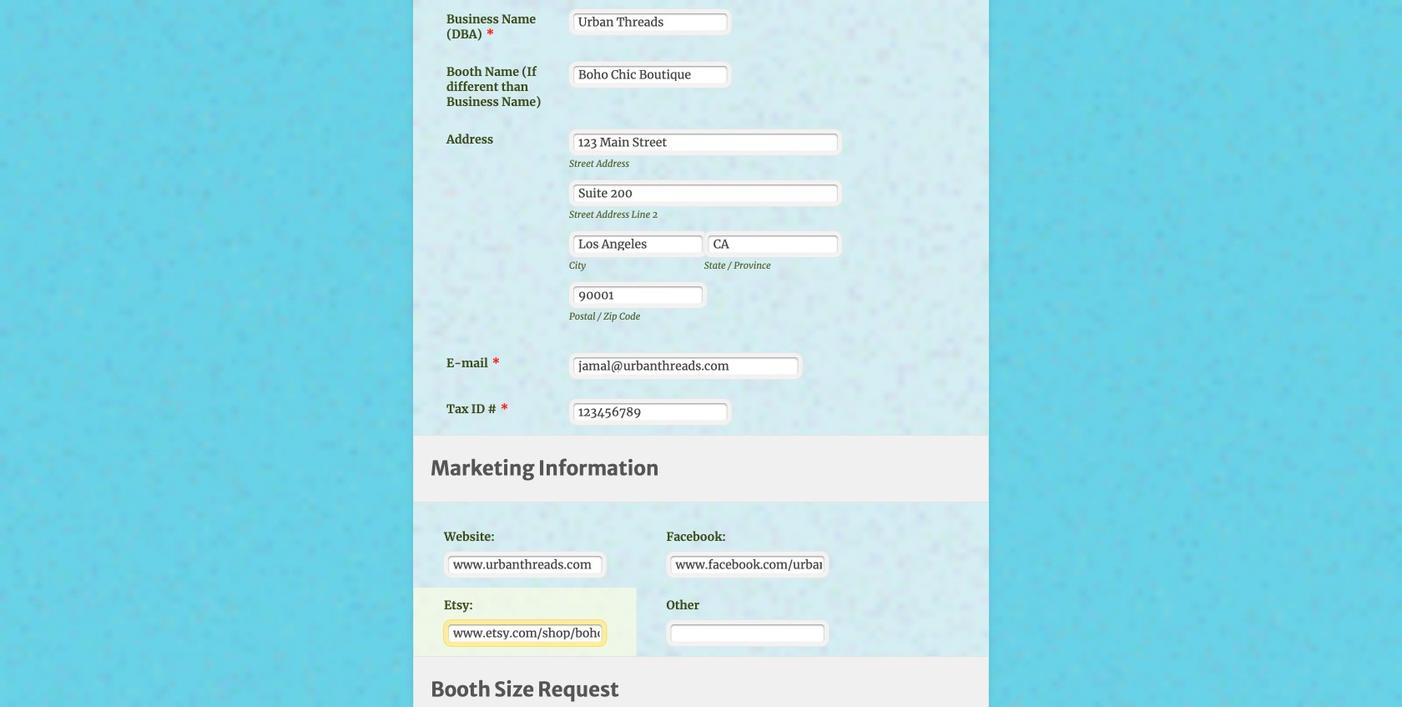 Task type: locate. For each thing, give the bounding box(es) containing it.
  text field
[[574, 134, 838, 151], [574, 236, 703, 253], [709, 236, 838, 253], [574, 287, 703, 304], [574, 403, 728, 421], [448, 556, 602, 574], [671, 556, 825, 574], [671, 624, 825, 642]]

  text field
[[574, 14, 728, 31], [574, 185, 838, 202], [448, 624, 602, 642]]

0 vertical spatial   text field
[[574, 14, 728, 31]]

None text field
[[574, 66, 728, 84]]



Task type: describe. For each thing, give the bounding box(es) containing it.
ex: myname@example.com email field
[[574, 357, 799, 375]]

2 vertical spatial   text field
[[448, 624, 602, 642]]

1 vertical spatial   text field
[[574, 185, 838, 202]]



